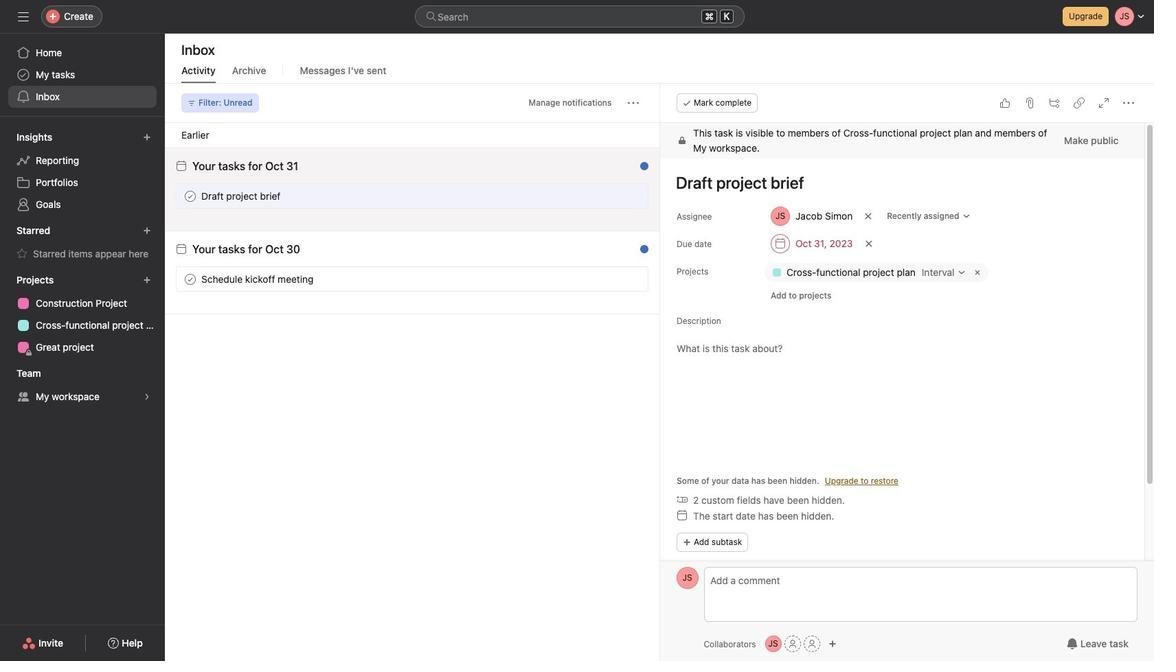 Task type: describe. For each thing, give the bounding box(es) containing it.
hide sidebar image
[[18, 11, 29, 22]]

more actions image
[[628, 98, 639, 109]]

2 archive notification image from the top
[[633, 247, 644, 258]]

Search tasks, projects, and more text field
[[415, 5, 745, 27]]

mark complete image for mark complete checkbox
[[182, 271, 199, 287]]

global element
[[0, 34, 165, 116]]

clear due date image
[[864, 240, 872, 248]]

mark complete image for mark complete option
[[182, 188, 199, 204]]

see details, my workspace image
[[143, 393, 151, 401]]

insights element
[[0, 125, 165, 218]]

projects element
[[0, 268, 165, 361]]

remove assignee image
[[864, 212, 872, 221]]

new project or portfolio image
[[143, 276, 151, 284]]

main content inside draft project brief dialog
[[660, 123, 1144, 652]]

your tasks for oct 30, task element
[[192, 243, 300, 256]]

more actions for this task image
[[1123, 98, 1134, 109]]

Task Name text field
[[667, 167, 1127, 199]]

starred element
[[0, 218, 165, 268]]



Task type: vqa. For each thing, say whether or not it's contained in the screenshot.
ADD ITEMS TO STARRED image
yes



Task type: locate. For each thing, give the bounding box(es) containing it.
1 vertical spatial mark complete image
[[182, 271, 199, 287]]

archive notification image
[[633, 164, 644, 175], [633, 247, 644, 258]]

1 vertical spatial 0 likes. click to like this task image
[[605, 191, 616, 202]]

your tasks for oct 31, task element
[[192, 160, 298, 172]]

Mark complete checkbox
[[182, 271, 199, 287]]

mark complete image down your tasks for oct 31, task element
[[182, 188, 199, 204]]

Mark complete checkbox
[[182, 188, 199, 204]]

full screen image
[[1098, 98, 1109, 109]]

0 horizontal spatial 0 likes. click to like this task image
[[605, 191, 616, 202]]

new insights image
[[143, 133, 151, 142]]

mark complete image right new project or portfolio image
[[182, 271, 199, 287]]

copy task link image
[[1073, 98, 1084, 109]]

teams element
[[0, 361, 165, 411]]

add or remove collaborators image
[[828, 640, 836, 649]]

1 archive notification image from the top
[[633, 164, 644, 175]]

0 likes. click to like this task image left attachments: add a file to this task, draft project brief icon
[[999, 98, 1010, 109]]

1 horizontal spatial 0 likes. click to like this task image
[[999, 98, 1010, 109]]

0 comments image
[[627, 191, 638, 202]]

add items to starred image
[[143, 227, 151, 235]]

0 likes. click to like this task image
[[999, 98, 1010, 109], [605, 191, 616, 202]]

1 vertical spatial archive notification image
[[633, 247, 644, 258]]

0 vertical spatial 0 likes. click to like this task image
[[999, 98, 1010, 109]]

0 likes. click to like this task image left 0 comments icon
[[605, 191, 616, 202]]

draft project brief dialog
[[660, 84, 1154, 662]]

0 vertical spatial mark complete image
[[182, 188, 199, 204]]

remove image
[[971, 267, 982, 278]]

add subtask image
[[1048, 98, 1059, 109]]

open user profile image
[[676, 567, 698, 589]]

0 vertical spatial archive notification image
[[633, 164, 644, 175]]

archive notification image down 0 comments icon
[[633, 247, 644, 258]]

main content
[[660, 123, 1144, 652]]

None field
[[415, 5, 745, 27]]

add or remove collaborators image
[[765, 636, 782, 653]]

archive notification image up 0 comments icon
[[633, 164, 644, 175]]

mark complete image
[[182, 188, 199, 204], [182, 271, 199, 287]]

attachments: add a file to this task, draft project brief image
[[1024, 98, 1035, 109]]

2 mark complete image from the top
[[182, 271, 199, 287]]

1 mark complete image from the top
[[182, 188, 199, 204]]



